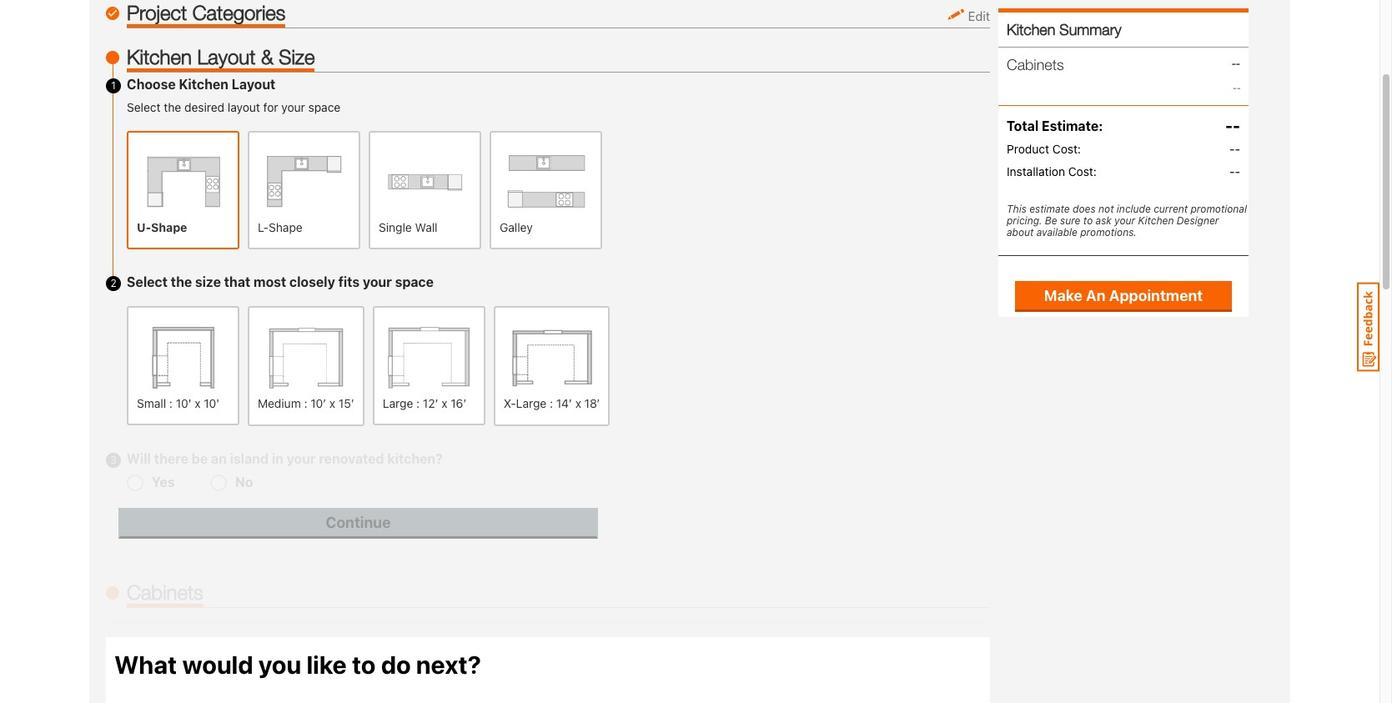 Task type: vqa. For each thing, say whether or not it's contained in the screenshot.
The Include to the left
no



Task type: locate. For each thing, give the bounding box(es) containing it.
shape down u shape image
[[151, 220, 187, 234]]

2 horizontal spatial kitchen
[[1138, 214, 1174, 227]]

: right small
[[169, 396, 173, 410]]

sure
[[1060, 214, 1081, 227]]

kitchen summary
[[1007, 21, 1122, 38]]

kitchen down project
[[127, 45, 192, 68]]

promotional
[[1191, 203, 1247, 215]]

1 vertical spatial to
[[352, 650, 376, 679]]

make
[[1044, 287, 1083, 305]]

would
[[182, 650, 253, 679]]

cabinets up 'what'
[[127, 581, 203, 604]]

1 vertical spatial cost:
[[1068, 164, 1097, 179]]

: for small
[[169, 396, 173, 410]]

x right '12''
[[442, 396, 448, 410]]

2 shape from the left
[[269, 220, 303, 234]]

10' right small
[[176, 396, 192, 410]]

what would you like to do next?
[[114, 650, 481, 679]]

next?
[[416, 650, 481, 679]]

:
[[169, 396, 173, 410], [416, 396, 420, 410], [304, 396, 307, 411], [550, 396, 553, 411]]

: left '12''
[[416, 396, 420, 410]]

--
[[1232, 56, 1240, 70], [1232, 81, 1240, 95], [1225, 116, 1240, 136], [1230, 142, 1240, 156], [1230, 164, 1240, 179]]

l-shape
[[258, 220, 303, 234]]

large : 12' x 16' image
[[388, 327, 470, 389]]

large left '12''
[[383, 396, 413, 410]]

x
[[195, 396, 201, 410], [442, 396, 448, 410], [329, 396, 335, 411], [575, 396, 581, 411]]

: left 10'
[[304, 396, 307, 411]]

cabinets down kitchen summary
[[1007, 56, 1064, 73]]

10' down small : 10' x 10' image
[[204, 396, 220, 410]]

2 vertical spatial kitchen
[[1138, 214, 1174, 227]]

about
[[1007, 226, 1034, 239]]

-- for --
[[1232, 81, 1240, 95]]

cost: up does
[[1068, 164, 1097, 179]]

include
[[1117, 203, 1151, 215]]

0 vertical spatial kitchen
[[1007, 21, 1056, 38]]

x right small
[[195, 396, 201, 410]]

appointment
[[1109, 287, 1203, 305]]

galley image
[[505, 151, 587, 213]]

-
[[1232, 56, 1236, 70], [1236, 56, 1240, 70], [1232, 81, 1236, 95], [1236, 81, 1240, 95], [1225, 116, 1233, 136], [1233, 116, 1240, 136], [1230, 142, 1235, 156], [1235, 142, 1240, 156], [1230, 164, 1235, 179], [1235, 164, 1240, 179]]

: for large
[[416, 396, 420, 410]]

to left 'do'
[[352, 650, 376, 679]]

0 horizontal spatial cabinets
[[127, 581, 203, 604]]

0 vertical spatial to
[[1084, 214, 1093, 227]]

what
[[114, 650, 177, 679]]

1 horizontal spatial shape
[[269, 220, 303, 234]]

shape down l shape image
[[269, 220, 303, 234]]

installation
[[1007, 164, 1065, 179]]

kitchen
[[1007, 21, 1056, 38], [127, 45, 192, 68], [1138, 214, 1174, 227]]

14'
[[556, 396, 572, 411]]

continue button
[[118, 508, 598, 539]]

x for 10'
[[195, 396, 201, 410]]

1 horizontal spatial cabinets
[[1007, 56, 1064, 73]]

10'
[[176, 396, 192, 410], [204, 396, 220, 410]]

x right 10'
[[329, 396, 335, 411]]

15'
[[339, 396, 354, 411]]

u-shape
[[137, 220, 187, 234]]

0 horizontal spatial kitchen
[[127, 45, 192, 68]]

small : 10' x 10'
[[137, 396, 220, 410]]

1 horizontal spatial kitchen
[[1007, 21, 1056, 38]]

cost: down "estimate:"
[[1053, 142, 1081, 156]]

1 horizontal spatial 10'
[[204, 396, 220, 410]]

kitchen inside this estimate does not include current promotional pricing. be sure to ask your kitchen designer about available promotions.
[[1138, 214, 1174, 227]]

16'
[[451, 396, 467, 410]]

x-large : 14' x 18' image
[[511, 327, 593, 389]]

&
[[261, 45, 273, 68]]

large
[[383, 396, 413, 410], [516, 396, 547, 411]]

0 vertical spatial cost:
[[1053, 142, 1081, 156]]

large left the 14' in the left of the page
[[516, 396, 547, 411]]

kitchen right your
[[1138, 214, 1174, 227]]

1 shape from the left
[[151, 220, 187, 234]]

cabinets
[[1007, 56, 1064, 73], [127, 581, 203, 604]]

edit
[[968, 8, 990, 23]]

1 horizontal spatial large
[[516, 396, 547, 411]]

kitchen for kitchen layout & size
[[127, 45, 192, 68]]

designer
[[1177, 214, 1219, 227]]

kitchen right edit
[[1007, 21, 1056, 38]]

1 horizontal spatial to
[[1084, 214, 1093, 227]]

-- for installation cost:
[[1230, 164, 1240, 179]]

small : 10' x 10' image
[[142, 327, 224, 389]]

to
[[1084, 214, 1093, 227], [352, 650, 376, 679]]

0 horizontal spatial large
[[383, 396, 413, 410]]

feedback link image
[[1357, 282, 1380, 372]]

to left ask
[[1084, 214, 1093, 227]]

1 10' from the left
[[176, 396, 192, 410]]

cost:
[[1053, 142, 1081, 156], [1068, 164, 1097, 179]]

like
[[307, 650, 347, 679]]

pricing.
[[1007, 214, 1042, 227]]

0 horizontal spatial 10'
[[176, 396, 192, 410]]

x for 16'
[[442, 396, 448, 410]]

2
[[110, 278, 116, 290]]

cost: for installation cost:
[[1068, 164, 1097, 179]]

shape
[[151, 220, 187, 234], [269, 220, 303, 234]]

continue
[[326, 514, 391, 531]]

: for medium
[[304, 396, 307, 411]]

product
[[1007, 142, 1049, 156]]

0 horizontal spatial shape
[[151, 220, 187, 234]]

1 vertical spatial kitchen
[[127, 45, 192, 68]]



Task type: describe. For each thing, give the bounding box(es) containing it.
1 vertical spatial cabinets
[[127, 581, 203, 604]]

-- for total estimate:
[[1225, 116, 1240, 136]]

u shape image
[[142, 151, 224, 213]]

available
[[1037, 226, 1078, 239]]

u-
[[137, 220, 151, 234]]

: left the 14' in the left of the page
[[550, 396, 553, 411]]

12'
[[423, 396, 438, 410]]

medium : 10' x 15' image
[[265, 327, 347, 389]]

you
[[258, 650, 301, 679]]

galley
[[500, 220, 533, 234]]

do
[[381, 650, 411, 679]]

promotions.
[[1081, 226, 1137, 239]]

total
[[1007, 118, 1039, 133]]

shape for l-
[[269, 220, 303, 234]]

small
[[137, 396, 166, 410]]

make an appointment
[[1044, 287, 1203, 305]]

single
[[379, 220, 412, 234]]

10'
[[311, 396, 326, 411]]

l shape image
[[263, 151, 345, 213]]

be
[[1045, 214, 1057, 227]]

layout
[[197, 45, 255, 68]]

0 horizontal spatial to
[[352, 650, 376, 679]]

does
[[1073, 203, 1096, 215]]

categories
[[192, 0, 286, 24]]

project categories
[[127, 0, 286, 24]]

this estimate does not include current promotional pricing. be sure to ask your kitchen designer about available promotions.
[[1007, 203, 1247, 239]]

x-
[[504, 396, 516, 411]]

x left 18'
[[575, 396, 581, 411]]

project
[[127, 0, 187, 24]]

single wall
[[379, 220, 438, 234]]

shape for u-
[[151, 220, 187, 234]]

0 vertical spatial cabinets
[[1007, 56, 1064, 73]]

not
[[1099, 203, 1114, 215]]

installation cost:
[[1007, 164, 1097, 179]]

large : 12' x 16'
[[383, 396, 467, 410]]

kitchen for kitchen summary
[[1007, 21, 1056, 38]]

cost: for product cost:
[[1053, 142, 1081, 156]]

make an appointment button
[[1015, 281, 1232, 312]]

an
[[1086, 287, 1106, 305]]

current
[[1154, 203, 1188, 215]]

this
[[1007, 203, 1027, 215]]

estimate
[[1030, 203, 1070, 215]]

2 10' from the left
[[204, 396, 220, 410]]

summary
[[1060, 21, 1122, 38]]

kitchen layout & size
[[127, 45, 315, 68]]

medium : 10' x 15'
[[258, 396, 354, 411]]

product cost:
[[1007, 142, 1081, 156]]

wall
[[415, 220, 438, 234]]

-- for product cost:
[[1230, 142, 1240, 156]]

ask
[[1096, 214, 1112, 227]]

to inside this estimate does not include current promotional pricing. be sure to ask your kitchen designer about available promotions.
[[1084, 214, 1093, 227]]

medium
[[258, 396, 301, 411]]

18'
[[585, 396, 600, 411]]

1
[[111, 79, 116, 92]]

single wall image
[[384, 151, 466, 213]]

x-large : 14' x 18'
[[504, 396, 600, 411]]

your
[[1115, 214, 1136, 227]]

x for 15'
[[329, 396, 335, 411]]

total estimate:
[[1007, 118, 1103, 133]]

size
[[279, 45, 315, 68]]

l-
[[258, 220, 269, 234]]

estimate:
[[1042, 118, 1103, 133]]



